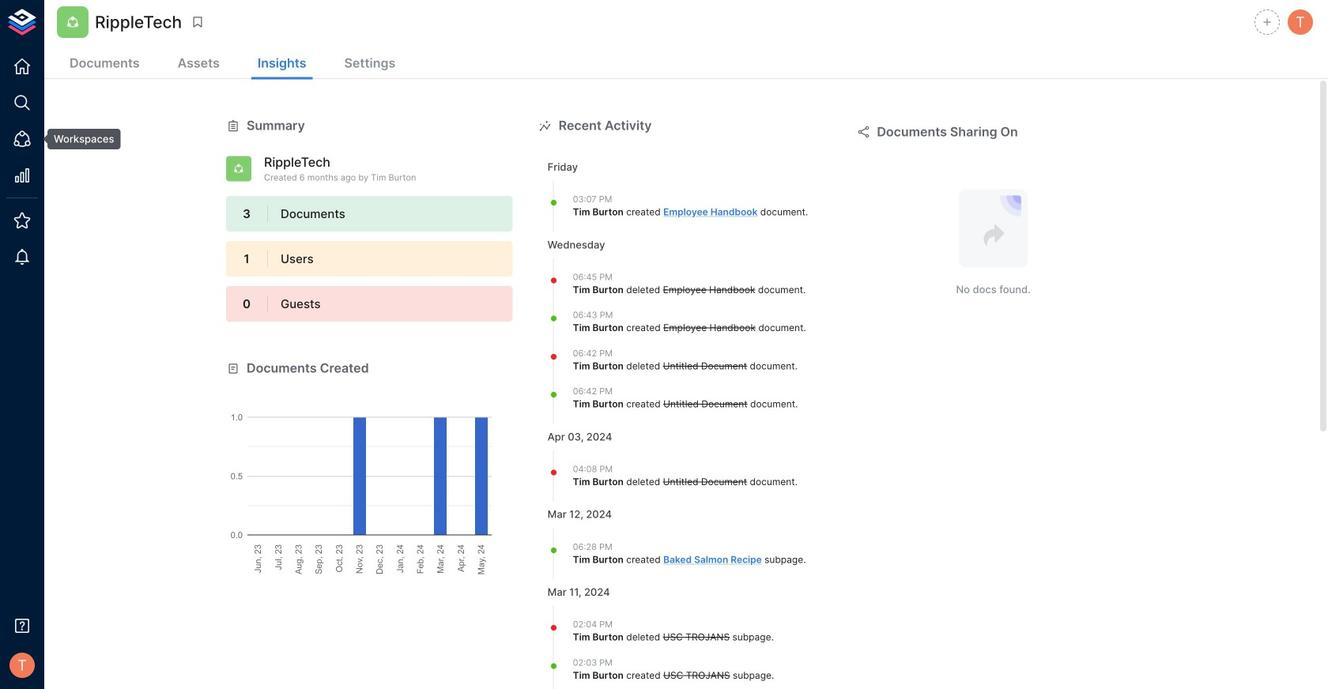 Task type: describe. For each thing, give the bounding box(es) containing it.
a chart. element
[[226, 378, 513, 575]]

a chart. image
[[226, 378, 513, 575]]



Task type: vqa. For each thing, say whether or not it's contained in the screenshot.
the bottom help image
no



Task type: locate. For each thing, give the bounding box(es) containing it.
tooltip
[[36, 129, 121, 150]]

bookmark image
[[191, 15, 205, 29]]



